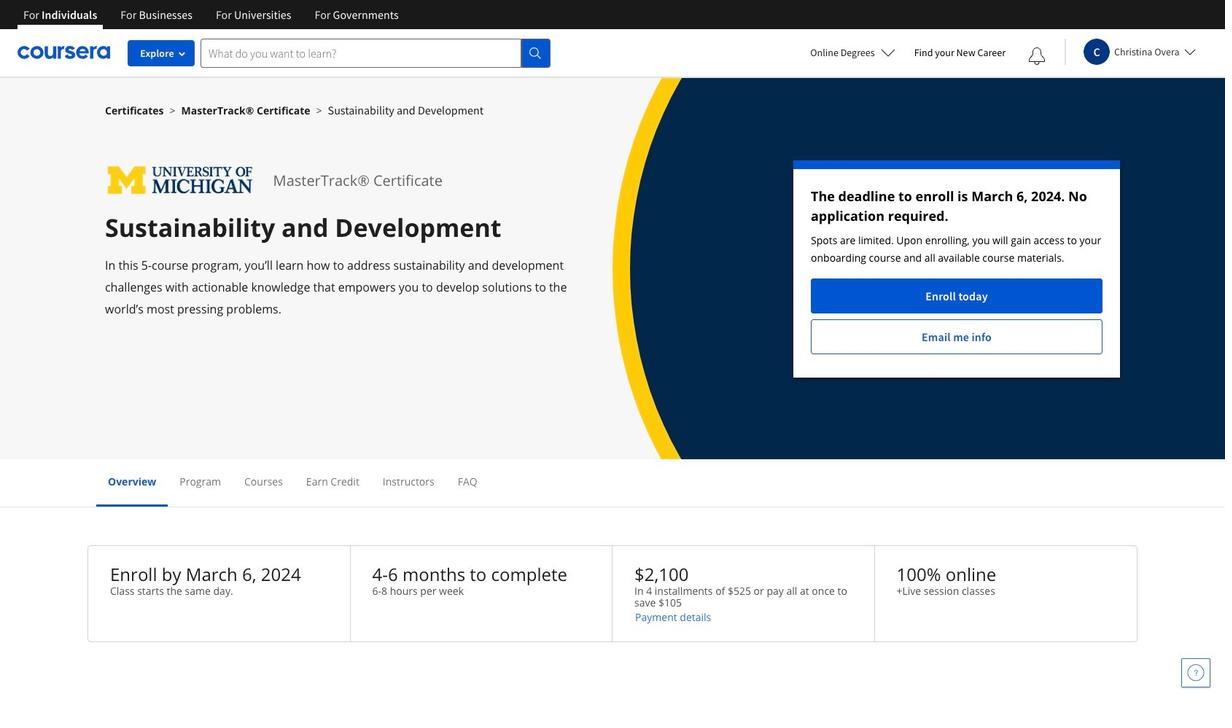 Task type: describe. For each thing, give the bounding box(es) containing it.
banner navigation
[[12, 0, 411, 29]]

certificate menu element
[[96, 460, 1129, 507]]

What do you want to learn? text field
[[201, 38, 522, 67]]



Task type: locate. For each thing, give the bounding box(es) containing it.
university of michigan image
[[105, 161, 256, 201]]

coursera image
[[18, 41, 110, 64]]

status
[[794, 161, 1121, 378]]

help center image
[[1188, 665, 1205, 682]]

None search field
[[201, 38, 551, 67]]



Task type: vqa. For each thing, say whether or not it's contained in the screenshot.
Course
no



